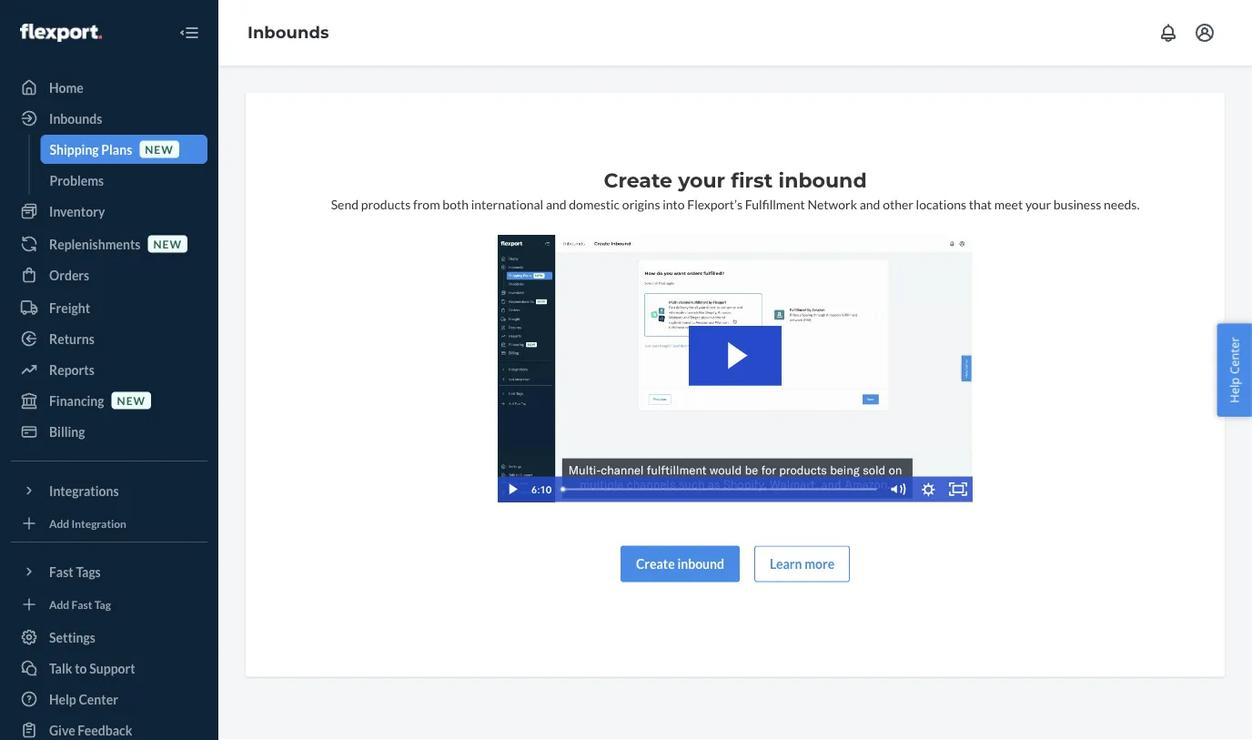 Task type: locate. For each thing, give the bounding box(es) containing it.
1 vertical spatial inbounds link
[[11, 104, 208, 133]]

0 vertical spatial inbounds link
[[248, 22, 329, 42]]

2 add from the top
[[49, 598, 69, 611]]

1 horizontal spatial help
[[1227, 377, 1243, 403]]

create
[[604, 168, 673, 193], [636, 556, 675, 572]]

problems
[[50, 173, 104, 188]]

problems link
[[41, 166, 208, 195]]

1 add from the top
[[49, 517, 69, 530]]

video thumbnail image
[[498, 235, 973, 502], [498, 235, 973, 502]]

inbound left "learn"
[[678, 556, 725, 572]]

1 horizontal spatial inbound
[[779, 168, 867, 193]]

flexport logo image
[[20, 24, 102, 42]]

0 vertical spatial create
[[604, 168, 673, 193]]

add left integration
[[49, 517, 69, 530]]

2 vertical spatial new
[[117, 394, 146, 407]]

flexport's
[[688, 196, 743, 212]]

0 horizontal spatial and
[[546, 196, 567, 212]]

0 horizontal spatial inbounds
[[49, 111, 102, 126]]

and left domestic
[[546, 196, 567, 212]]

0 vertical spatial center
[[1227, 337, 1243, 374]]

locations
[[916, 196, 967, 212]]

help
[[1227, 377, 1243, 403], [49, 691, 76, 707]]

1 horizontal spatial and
[[860, 196, 881, 212]]

fast left tags
[[49, 564, 73, 579]]

fast left tag
[[71, 598, 92, 611]]

1 horizontal spatial inbounds link
[[248, 22, 329, 42]]

new
[[145, 142, 174, 156], [153, 237, 182, 250], [117, 394, 146, 407]]

your
[[678, 168, 726, 193], [1026, 196, 1052, 212]]

feedback
[[78, 722, 132, 738]]

1 horizontal spatial center
[[1227, 337, 1243, 374]]

add fast tag link
[[11, 594, 208, 615]]

1 vertical spatial inbound
[[678, 556, 725, 572]]

and
[[546, 196, 567, 212], [860, 196, 881, 212]]

add up settings
[[49, 598, 69, 611]]

inbound
[[779, 168, 867, 193], [678, 556, 725, 572]]

orders link
[[11, 260, 208, 290]]

needs.
[[1104, 196, 1140, 212]]

create inside create your first inbound send products from both international and domestic origins into flexport's fulfillment network and other locations that meet your business needs.
[[604, 168, 673, 193]]

inbound up network
[[779, 168, 867, 193]]

0 vertical spatial add
[[49, 517, 69, 530]]

create inside create inbound button
[[636, 556, 675, 572]]

0 horizontal spatial help center
[[49, 691, 118, 707]]

0 vertical spatial inbound
[[779, 168, 867, 193]]

inbounds link
[[248, 22, 329, 42], [11, 104, 208, 133]]

give
[[49, 722, 75, 738]]

new up orders link on the left top
[[153, 237, 182, 250]]

add for add fast tag
[[49, 598, 69, 611]]

inbounds
[[248, 22, 329, 42], [49, 111, 102, 126]]

fast tags
[[49, 564, 101, 579]]

fast inside fast tags dropdown button
[[49, 564, 73, 579]]

inventory
[[49, 203, 105, 219]]

0 vertical spatial help
[[1227, 377, 1243, 403]]

and left "other"
[[860, 196, 881, 212]]

1 vertical spatial create
[[636, 556, 675, 572]]

other
[[883, 196, 914, 212]]

talk to support
[[49, 661, 135, 676]]

your up flexport's at the right of page
[[678, 168, 726, 193]]

0 vertical spatial help center
[[1227, 337, 1243, 403]]

1 vertical spatial fast
[[71, 598, 92, 611]]

1 vertical spatial help center
[[49, 691, 118, 707]]

video element
[[498, 235, 973, 502]]

1 vertical spatial your
[[1026, 196, 1052, 212]]

tags
[[76, 564, 101, 579]]

financing
[[49, 393, 104, 408]]

integration
[[71, 517, 126, 530]]

fast inside add fast tag link
[[71, 598, 92, 611]]

support
[[89, 661, 135, 676]]

0 vertical spatial fast
[[49, 564, 73, 579]]

0 horizontal spatial inbound
[[678, 556, 725, 572]]

new down reports link
[[117, 394, 146, 407]]

learn more
[[770, 556, 835, 572]]

1 horizontal spatial inbounds
[[248, 22, 329, 42]]

new for shipping plans
[[145, 142, 174, 156]]

your right meet
[[1026, 196, 1052, 212]]

0 vertical spatial your
[[678, 168, 726, 193]]

center
[[1227, 337, 1243, 374], [79, 691, 118, 707]]

give feedback
[[49, 722, 132, 738]]

0 vertical spatial new
[[145, 142, 174, 156]]

add
[[49, 517, 69, 530], [49, 598, 69, 611]]

0 horizontal spatial center
[[79, 691, 118, 707]]

fast
[[49, 564, 73, 579], [71, 598, 92, 611]]

0 horizontal spatial help
[[49, 691, 76, 707]]

inbound inside button
[[678, 556, 725, 572]]

home
[[49, 80, 84, 95]]

1 horizontal spatial help center
[[1227, 337, 1243, 403]]

international
[[471, 196, 544, 212]]

network
[[808, 196, 858, 212]]

close navigation image
[[178, 22, 200, 44]]

integrations button
[[11, 476, 208, 505]]

help center
[[1227, 337, 1243, 403], [49, 691, 118, 707]]

business
[[1054, 196, 1102, 212]]

home link
[[11, 73, 208, 102]]

talk
[[49, 661, 72, 676]]

1 vertical spatial add
[[49, 598, 69, 611]]

1 vertical spatial new
[[153, 237, 182, 250]]

new right plans
[[145, 142, 174, 156]]



Task type: vqa. For each thing, say whether or not it's contained in the screenshot.
Help within button
yes



Task type: describe. For each thing, give the bounding box(es) containing it.
first
[[731, 168, 773, 193]]

give feedback button
[[11, 716, 208, 740]]

more
[[805, 556, 835, 572]]

open account menu image
[[1194, 22, 1216, 44]]

open notifications image
[[1158, 22, 1180, 44]]

shipping plans
[[50, 142, 132, 157]]

that
[[969, 196, 992, 212]]

1 and from the left
[[546, 196, 567, 212]]

replenishments
[[49, 236, 141, 252]]

billing link
[[11, 417, 208, 446]]

origins
[[623, 196, 660, 212]]

talk to support button
[[11, 654, 208, 683]]

create for inbound
[[636, 556, 675, 572]]

add for add integration
[[49, 517, 69, 530]]

products
[[361, 196, 411, 212]]

settings
[[49, 630, 96, 645]]

meet
[[995, 196, 1023, 212]]

plans
[[101, 142, 132, 157]]

new for replenishments
[[153, 237, 182, 250]]

new for financing
[[117, 394, 146, 407]]

1 vertical spatial inbounds
[[49, 111, 102, 126]]

1 horizontal spatial your
[[1026, 196, 1052, 212]]

inbound inside create your first inbound send products from both international and domestic origins into flexport's fulfillment network and other locations that meet your business needs.
[[779, 168, 867, 193]]

1 vertical spatial help
[[49, 691, 76, 707]]

create inbound
[[636, 556, 725, 572]]

tag
[[94, 598, 111, 611]]

domestic
[[569, 196, 620, 212]]

billing
[[49, 424, 85, 439]]

reports link
[[11, 355, 208, 384]]

into
[[663, 196, 685, 212]]

2 and from the left
[[860, 196, 881, 212]]

orders
[[49, 267, 89, 283]]

to
[[75, 661, 87, 676]]

help center link
[[11, 685, 208, 714]]

help center inside button
[[1227, 337, 1243, 403]]

create your first inbound send products from both international and domestic origins into flexport's fulfillment network and other locations that meet your business needs.
[[331, 168, 1140, 212]]

create for your
[[604, 168, 673, 193]]

center inside button
[[1227, 337, 1243, 374]]

add fast tag
[[49, 598, 111, 611]]

settings link
[[11, 623, 208, 652]]

send
[[331, 196, 359, 212]]

1 vertical spatial center
[[79, 691, 118, 707]]

learn
[[770, 556, 803, 572]]

from
[[413, 196, 440, 212]]

fast tags button
[[11, 557, 208, 586]]

0 horizontal spatial your
[[678, 168, 726, 193]]

both
[[443, 196, 469, 212]]

0 vertical spatial inbounds
[[248, 22, 329, 42]]

learn more button
[[755, 546, 850, 582]]

0 horizontal spatial inbounds link
[[11, 104, 208, 133]]

fulfillment
[[745, 196, 805, 212]]

freight link
[[11, 293, 208, 322]]

add integration link
[[11, 513, 208, 534]]

create inbound button
[[621, 546, 740, 582]]

add integration
[[49, 517, 126, 530]]

freight
[[49, 300, 90, 315]]

returns link
[[11, 324, 208, 353]]

shipping
[[50, 142, 99, 157]]

reports
[[49, 362, 94, 377]]

inventory link
[[11, 197, 208, 226]]

integrations
[[49, 483, 119, 498]]

help center button
[[1218, 323, 1253, 417]]

returns
[[49, 331, 95, 346]]

help inside button
[[1227, 377, 1243, 403]]



